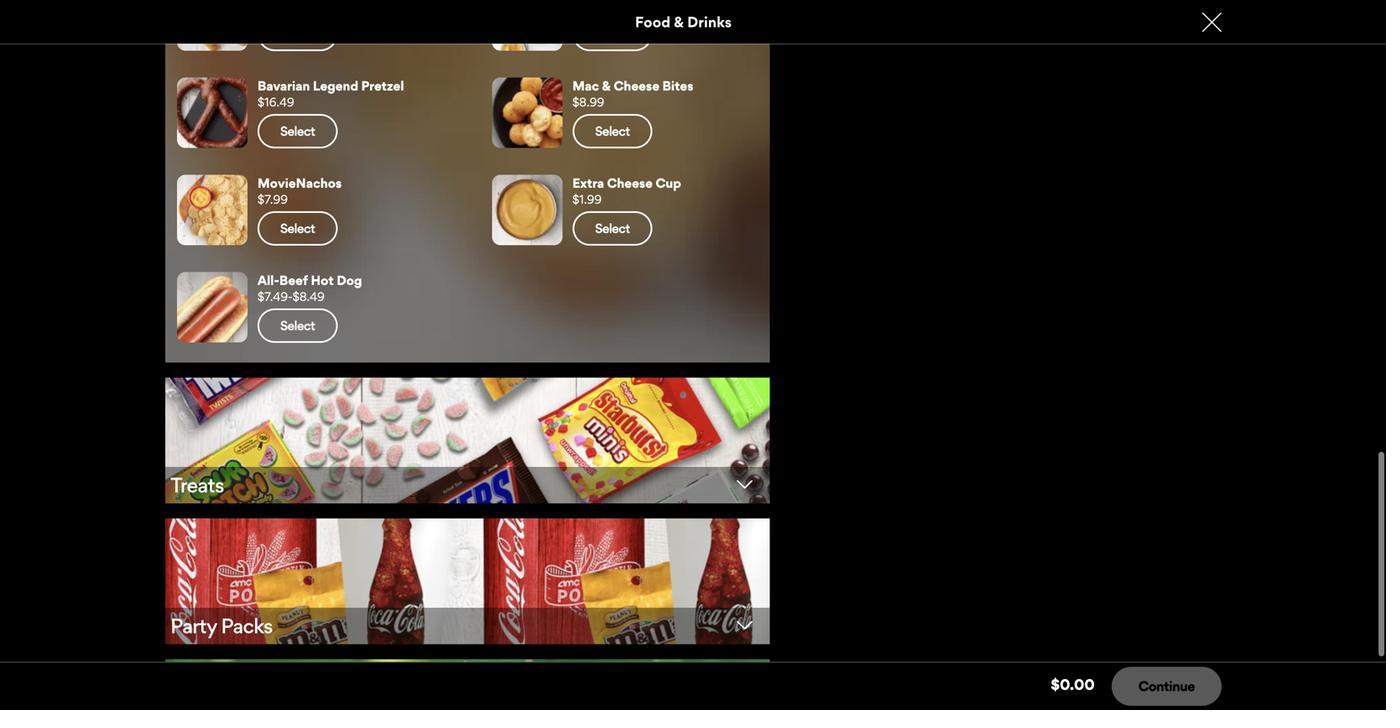 Task type: describe. For each thing, give the bounding box(es) containing it.
movienachos
[[258, 175, 342, 191]]

extra cheese cup $1.99 select
[[573, 175, 681, 236]]

all-beef hot dog $7.49-$8.49
[[258, 273, 362, 304]]

select for select button related to &
[[595, 123, 630, 139]]

select for select button on top of &
[[595, 26, 630, 41]]

click to expand this list image for party packs
[[722, 618, 769, 634]]

click to expand this list image for treats
[[722, 477, 769, 493]]

$1.99
[[573, 192, 602, 207]]

bites
[[663, 78, 694, 93]]

select inside extra cheese cup $1.99 select
[[595, 221, 630, 236]]

select for beef's select button
[[280, 318, 315, 333]]

$8.99
[[573, 95, 605, 109]]

mac & cheese bites $8.99
[[573, 78, 694, 109]]

cup
[[656, 175, 681, 191]]

bavarian
[[258, 78, 310, 93]]

treats image image
[[165, 378, 770, 504]]

migration collectibles image image
[[165, 660, 770, 711]]

$8.49
[[293, 289, 325, 304]]

mac
[[573, 78, 599, 93]]

select inside movienachos $7.99 select
[[280, 221, 315, 236]]

party packs button
[[165, 519, 770, 648]]

cookie consent banner dialog
[[0, 666, 1386, 711]]

party packs
[[170, 614, 272, 639]]

select button up &
[[573, 17, 653, 51]]

$0.00
[[1051, 676, 1095, 695]]

cheese inside extra cheese cup $1.99 select
[[607, 175, 653, 191]]

party
[[170, 614, 217, 639]]

select button for beef
[[258, 309, 338, 343]]

&
[[602, 78, 611, 93]]



Task type: locate. For each thing, give the bounding box(es) containing it.
1 vertical spatial cheese
[[607, 175, 653, 191]]

select for select button related to legend
[[280, 123, 315, 139]]

$16.49
[[258, 95, 294, 109]]

2 click to expand this list image from the top
[[722, 618, 769, 634]]

treats
[[170, 473, 224, 498]]

cheese inside mac & cheese bites $8.99
[[614, 78, 660, 93]]

movienachos $7.99 select
[[258, 175, 342, 236]]

click to expand this list image
[[722, 477, 769, 493], [722, 618, 769, 634]]

select down the $16.49 in the top left of the page
[[280, 123, 315, 139]]

0 vertical spatial click to expand this list image
[[722, 477, 769, 493]]

click to expand this list image inside treats button
[[722, 477, 769, 493]]

select button down "$8.49"
[[258, 309, 338, 343]]

select button for cheese
[[573, 211, 653, 246]]

select button down the $16.49 in the top left of the page
[[258, 114, 338, 148]]

$7.99
[[258, 192, 288, 207]]

cheese
[[614, 78, 660, 93], [607, 175, 653, 191]]

treats button
[[165, 378, 770, 507]]

beef
[[279, 273, 308, 288]]

select down $1.99
[[595, 221, 630, 236]]

0 vertical spatial cheese
[[614, 78, 660, 93]]

all-
[[258, 273, 279, 288]]

1 vertical spatial click to expand this list image
[[722, 618, 769, 634]]

cheese left the cup
[[607, 175, 653, 191]]

select for select button on top of bavarian
[[280, 26, 315, 41]]

select button down $1.99
[[573, 211, 653, 246]]

1 click to expand this list image from the top
[[722, 477, 769, 493]]

select down $8.99
[[595, 123, 630, 139]]

packs
[[221, 614, 272, 639]]

select button down $7.99
[[258, 211, 338, 246]]

select up bavarian
[[280, 26, 315, 41]]

click to expand this list image inside party packs button
[[722, 618, 769, 634]]

$7.49-
[[258, 289, 293, 304]]

pretzel
[[361, 78, 404, 93]]

dog
[[337, 273, 362, 288]]

select button
[[258, 17, 338, 51], [573, 17, 653, 51], [258, 114, 338, 148], [573, 114, 653, 148], [258, 211, 338, 246], [573, 211, 653, 246], [258, 309, 338, 343]]

select button down $8.99
[[573, 114, 653, 148]]

select
[[280, 26, 315, 41], [595, 26, 630, 41], [280, 123, 315, 139], [595, 123, 630, 139], [280, 221, 315, 236], [595, 221, 630, 236], [280, 318, 315, 333]]

select down $7.99
[[280, 221, 315, 236]]

legend
[[313, 78, 358, 93]]

select button for $7.99
[[258, 211, 338, 246]]

party packs image image
[[165, 519, 770, 645]]

select up &
[[595, 26, 630, 41]]

select button for legend
[[258, 114, 338, 148]]

bavarian legend pretzel $16.49
[[258, 78, 404, 109]]

extra
[[573, 175, 604, 191]]

hot
[[311, 273, 334, 288]]

select button up bavarian
[[258, 17, 338, 51]]

cheese right &
[[614, 78, 660, 93]]

select button for &
[[573, 114, 653, 148]]

select down "$8.49"
[[280, 318, 315, 333]]



Task type: vqa. For each thing, say whether or not it's contained in the screenshot.
the bottom Theatre
no



